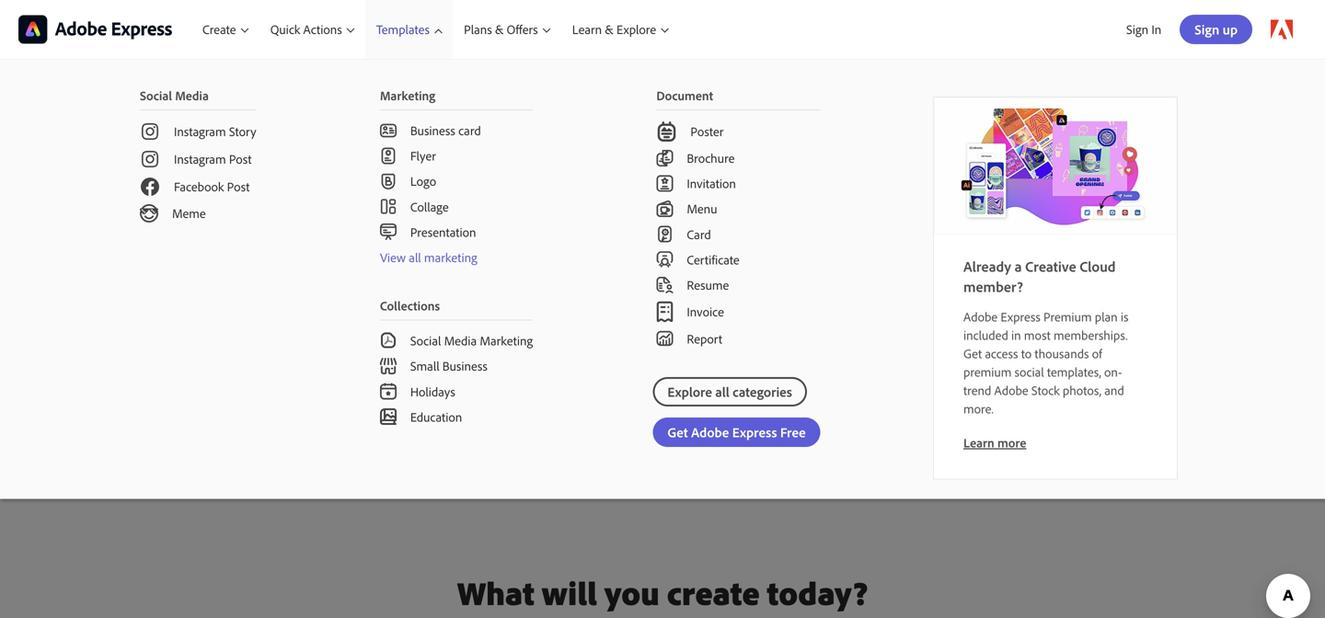 Task type: locate. For each thing, give the bounding box(es) containing it.
banner icon image
[[656, 251, 673, 268]]

& inside popup button
[[495, 21, 504, 37]]

logo icon image left "holidays"
[[380, 383, 396, 400]]

1 horizontal spatial create
[[433, 265, 473, 283]]

collage
[[410, 199, 449, 215]]

instagram icon image
[[140, 121, 160, 142], [140, 149, 160, 169]]

invitation link
[[627, 171, 850, 196]]

menu icon image
[[656, 201, 673, 217]]

social inside social media marketing link
[[410, 333, 441, 349]]

you
[[604, 572, 660, 614]]

create
[[667, 572, 760, 614]]

1 logo icon image from the top
[[380, 173, 396, 190]]

media up instagram story link
[[175, 87, 209, 104]]

quick
[[270, 21, 300, 37]]

logo icon image inside education link
[[380, 409, 396, 425]]

learn
[[572, 21, 602, 37], [963, 435, 995, 451]]

instagram post link
[[110, 145, 286, 173]]

plans
[[464, 21, 492, 37]]

card
[[458, 122, 481, 138]]

0 vertical spatial post
[[229, 151, 252, 167]]

logo icon image down collections
[[380, 333, 396, 349]]

dream
[[519, 265, 561, 283]]

2 logo icon image from the top
[[380, 333, 396, 349]]

express
[[117, 111, 225, 153], [1001, 309, 1041, 325]]

media
[[175, 87, 209, 104], [444, 333, 477, 349]]

offers
[[507, 21, 538, 37]]

5 logo icon image from the top
[[380, 409, 396, 425]]

media inside social media marketing link
[[444, 333, 477, 349]]

instagram icon image for instagram post
[[140, 149, 160, 169]]

report
[[687, 331, 722, 347]]

resume icon image
[[656, 277, 673, 293]]

poster link
[[627, 110, 850, 145]]

4 logo icon image from the top
[[380, 383, 396, 400]]

express for premium
[[1001, 309, 1041, 325]]

facebook
[[174, 179, 224, 195]]

0 horizontal spatial &
[[495, 21, 504, 37]]

post inside "facebook post" link
[[227, 179, 250, 195]]

learn inside already a creative cloud member? group
[[963, 435, 995, 451]]

greeting card icon image
[[656, 226, 673, 243]]

instagram up instagram post link
[[174, 123, 226, 140]]

logo icon image
[[380, 173, 396, 190], [380, 333, 396, 349], [380, 358, 396, 374], [380, 383, 396, 400], [380, 409, 396, 425]]

social up small
[[410, 333, 441, 349]]

quick actions button
[[259, 0, 365, 59]]

resume
[[687, 277, 729, 293]]

social for social media marketing
[[410, 333, 441, 349]]

more.
[[963, 401, 994, 417]]

1 vertical spatial instagram
[[174, 151, 226, 167]]

flyer link
[[350, 143, 562, 169]]

create left the quick
[[202, 21, 236, 37]]

adobe inside adobe express level up.
[[18, 111, 109, 153]]

facebook icon image
[[140, 177, 160, 197]]

0 vertical spatial media
[[175, 87, 209, 104]]

& right the plans
[[495, 21, 504, 37]]

learn for learn & explore
[[572, 21, 602, 37]]

memberships.
[[1054, 327, 1128, 343]]

1 horizontal spatial media
[[444, 333, 477, 349]]

express down the social media on the top left of the page
[[117, 111, 225, 153]]

instagram icon image up "facebook icon"
[[140, 149, 160, 169]]

logo icon image left small
[[380, 358, 396, 374]]

media up small business link
[[444, 333, 477, 349]]

create right all
[[433, 265, 473, 283]]

on-
[[1104, 364, 1122, 380]]

marketing up small business link
[[480, 333, 533, 349]]

adobe down social
[[994, 382, 1028, 398]]

logo icon image left 'education'
[[380, 409, 396, 425]]

premium
[[1044, 309, 1092, 325]]

0 horizontal spatial media
[[175, 87, 209, 104]]

1 vertical spatial media
[[444, 333, 477, 349]]

instagram icon image inside instagram story link
[[140, 121, 160, 142]]

logo icon image inside small business link
[[380, 358, 396, 374]]

brochure icon image
[[656, 150, 673, 166]]

create
[[202, 21, 236, 37], [433, 265, 473, 283]]

express inside adobe express level up.
[[117, 111, 225, 153]]

logo icon image inside logo link
[[380, 173, 396, 190]]

instagram icon image inside instagram post link
[[140, 149, 160, 169]]

stock
[[1031, 382, 1060, 398]]

instagram icon image down the social media on the top left of the page
[[140, 121, 160, 142]]

invitation
[[687, 175, 736, 191]]

post inside instagram post link
[[229, 151, 252, 167]]

photos,
[[1063, 382, 1101, 398]]

0 vertical spatial social
[[140, 87, 172, 104]]

facebook post link
[[110, 173, 286, 201]]

what
[[457, 572, 534, 614]]

business up the flyer
[[410, 122, 455, 138]]

0 horizontal spatial express
[[117, 111, 225, 153]]

1 & from the left
[[495, 21, 504, 37]]

business card icon image
[[380, 122, 396, 139]]

0 vertical spatial create
[[202, 21, 236, 37]]

logo icon image inside holidays link
[[380, 383, 396, 400]]

2 & from the left
[[605, 21, 614, 37]]

logo icon image for education
[[380, 409, 396, 425]]

meme link
[[110, 201, 286, 226]]

most
[[1024, 327, 1051, 343]]

1 horizontal spatial express
[[1001, 309, 1041, 325]]

instagram post
[[174, 151, 252, 167]]

0 horizontal spatial social
[[140, 87, 172, 104]]

0 vertical spatial learn
[[572, 21, 602, 37]]

1 vertical spatial business
[[442, 358, 488, 374]]

1 horizontal spatial social
[[410, 333, 441, 349]]

adobe up included
[[963, 309, 998, 325]]

business down the social media marketing
[[442, 358, 488, 374]]

facebook post
[[174, 179, 250, 195]]

of
[[1092, 345, 1102, 362]]

logo link
[[350, 169, 562, 194]]

in
[[1011, 327, 1021, 343]]

0 vertical spatial adobe
[[18, 111, 109, 153]]

post for instagram post
[[229, 151, 252, 167]]

2 instagram icon image from the top
[[140, 149, 160, 169]]

& left explore
[[605, 21, 614, 37]]

logo icon image down flyer icon
[[380, 173, 396, 190]]

holidays link
[[350, 379, 562, 404]]

adobe up level
[[18, 111, 109, 153]]

trend
[[963, 382, 991, 398]]

post
[[229, 151, 252, 167], [227, 179, 250, 195]]

0 horizontal spatial learn
[[572, 21, 602, 37]]

collage icon image
[[380, 198, 396, 215]]

2 instagram from the top
[[174, 151, 226, 167]]

0 vertical spatial business
[[410, 122, 455, 138]]

premium
[[963, 364, 1012, 380]]

instagram for instagram story
[[174, 123, 226, 140]]

1 instagram icon image from the top
[[140, 121, 160, 142]]

report link
[[627, 326, 850, 351]]

adobe
[[18, 111, 109, 153], [963, 309, 998, 325], [994, 382, 1028, 398]]

instagram
[[174, 123, 226, 140], [174, 151, 226, 167]]

0 vertical spatial marketing
[[380, 87, 435, 104]]

social media
[[140, 87, 209, 104]]

certificate link
[[627, 247, 850, 272]]

marketing
[[424, 249, 477, 265]]

media for social media marketing
[[444, 333, 477, 349]]

1 vertical spatial adobe
[[963, 309, 998, 325]]

presentation icon image
[[380, 224, 396, 240]]

1 horizontal spatial learn
[[963, 435, 995, 451]]

business
[[410, 122, 455, 138], [442, 358, 488, 374]]

create inside popup button
[[202, 21, 236, 37]]

0 vertical spatial instagram
[[174, 123, 226, 140]]

1 horizontal spatial marketing
[[480, 333, 533, 349]]

posters icon image
[[656, 121, 677, 142]]

invitation icon image
[[656, 175, 673, 192]]

3 logo icon image from the top
[[380, 358, 396, 374]]

marketing up business card icon
[[380, 87, 435, 104]]

already a creative cloud member? group
[[0, 59, 1325, 499]]

learn left more
[[963, 435, 995, 451]]

and
[[1104, 382, 1124, 398]]

adobe for level
[[18, 111, 109, 153]]

1 instagram from the top
[[174, 123, 226, 140]]

post down instagram post
[[227, 179, 250, 195]]

up.
[[157, 160, 237, 227]]

create for create easier. dream bigger.
[[433, 265, 473, 283]]

easier.
[[477, 265, 516, 283]]

create button
[[191, 0, 259, 59]]

0 horizontal spatial create
[[202, 21, 236, 37]]

sign in
[[1126, 21, 1162, 37]]

instagram up the facebook
[[174, 151, 226, 167]]

1 vertical spatial post
[[227, 179, 250, 195]]

meme
[[172, 205, 206, 221]]

learn inside learn & explore popup button
[[572, 21, 602, 37]]

is
[[1121, 309, 1129, 325]]

post down story
[[229, 151, 252, 167]]

create for create
[[202, 21, 236, 37]]

1 vertical spatial instagram icon image
[[140, 149, 160, 169]]

1 vertical spatial learn
[[963, 435, 995, 451]]

1 vertical spatial social
[[410, 333, 441, 349]]

post for facebook post
[[227, 179, 250, 195]]

express inside adobe express premium plan is included in most memberships. get access to thousands of premium social templates, on- trend adobe stock photos, and more.
[[1001, 309, 1041, 325]]

1 vertical spatial create
[[433, 265, 473, 283]]

social up instagram story link
[[140, 87, 172, 104]]

0 vertical spatial instagram icon image
[[140, 121, 160, 142]]

learn left explore
[[572, 21, 602, 37]]

bigger.
[[565, 265, 606, 283]]

& for learn
[[605, 21, 614, 37]]

& inside popup button
[[605, 21, 614, 37]]

1 horizontal spatial &
[[605, 21, 614, 37]]

express up 'in'
[[1001, 309, 1041, 325]]

1 vertical spatial express
[[1001, 309, 1041, 325]]

logo icon image for social media marketing
[[380, 333, 396, 349]]

logo icon image inside social media marketing link
[[380, 333, 396, 349]]

0 vertical spatial express
[[117, 111, 225, 153]]

marketing
[[380, 87, 435, 104], [480, 333, 533, 349]]



Task type: vqa. For each thing, say whether or not it's contained in the screenshot.
Menu Icon on the top of page
yes



Task type: describe. For each thing, give the bounding box(es) containing it.
resume link
[[627, 272, 850, 298]]

creative
[[1025, 257, 1076, 276]]

brochure link
[[627, 145, 850, 171]]

all
[[409, 249, 421, 265]]

education link
[[350, 404, 562, 430]]

adobe for premium
[[963, 309, 998, 325]]

a
[[1015, 257, 1022, 276]]

templates
[[376, 21, 430, 37]]

instagram icon image for instagram story
[[140, 121, 160, 142]]

view all marketing link
[[350, 245, 562, 270]]

invoice link
[[627, 298, 850, 326]]

report icon image
[[656, 330, 673, 347]]

actions
[[303, 21, 342, 37]]

plan
[[1095, 309, 1118, 325]]

plans & offers
[[464, 21, 538, 37]]

business card link
[[350, 110, 562, 143]]

logo icon image for small business
[[380, 358, 396, 374]]

flyer
[[410, 148, 436, 164]]

education
[[410, 409, 462, 425]]

to
[[1021, 345, 1032, 362]]

already
[[963, 257, 1011, 276]]

in
[[1152, 21, 1162, 37]]

templates button
[[365, 0, 453, 59]]

already a creative cloud member?
[[963, 257, 1116, 296]]

story
[[229, 123, 256, 140]]

learn & explore
[[572, 21, 656, 37]]

& for plans
[[495, 21, 504, 37]]

presentation
[[410, 224, 476, 240]]

logo
[[410, 173, 436, 189]]

business card
[[410, 122, 481, 138]]

today?
[[767, 572, 868, 614]]

logo icon image for logo
[[380, 173, 396, 190]]

view all marketing
[[380, 249, 477, 265]]

0 horizontal spatial marketing
[[380, 87, 435, 104]]

express for level
[[117, 111, 225, 153]]

2 vertical spatial adobe
[[994, 382, 1028, 398]]

menu link
[[627, 196, 850, 222]]

1 vertical spatial marketing
[[480, 333, 533, 349]]

instagram story link
[[110, 110, 286, 145]]

document
[[656, 87, 713, 104]]

menu
[[687, 201, 717, 217]]

flyer icon image
[[380, 148, 396, 164]]

small
[[410, 358, 439, 374]]

collections
[[380, 298, 440, 314]]

instagram for instagram post
[[174, 151, 226, 167]]

will
[[542, 572, 597, 614]]

included
[[963, 327, 1008, 343]]

presentation link
[[350, 219, 562, 245]]

social for social media
[[140, 87, 172, 104]]

view
[[380, 249, 406, 265]]

sign
[[1126, 21, 1149, 37]]

learn more
[[963, 435, 1026, 451]]

learn & explore button
[[561, 0, 679, 59]]

social
[[1015, 364, 1044, 380]]

explore
[[617, 21, 656, 37]]

thousands
[[1035, 345, 1089, 362]]

adobe express image
[[934, 98, 1177, 234]]

adobe, inc. image
[[18, 15, 173, 43]]

what will you create today?
[[457, 572, 868, 614]]

meme icon image
[[140, 204, 158, 223]]

more
[[997, 435, 1026, 451]]

card
[[687, 226, 711, 242]]

quick actions
[[270, 21, 342, 37]]

learn for learn more
[[963, 435, 995, 451]]

create easier. dream bigger.
[[433, 265, 606, 283]]

adobe express level up.
[[18, 111, 237, 227]]

media for social media
[[175, 87, 209, 104]]

poster
[[691, 123, 723, 140]]

logo icon image for holidays
[[380, 383, 396, 400]]

learn more link
[[963, 435, 1026, 451]]

brochure
[[687, 150, 735, 166]]

small business link
[[350, 354, 562, 379]]

card link
[[627, 222, 850, 247]]

adobe express premium plan is included in most memberships. get access to thousands of premium social templates, on- trend adobe stock photos, and more.
[[963, 309, 1129, 417]]

templates,
[[1047, 364, 1101, 380]]

member?
[[963, 277, 1023, 296]]

certificate
[[687, 252, 740, 268]]

level
[[18, 160, 145, 227]]

get
[[963, 345, 982, 362]]

plans & offers button
[[453, 0, 561, 59]]

social media marketing link
[[350, 321, 562, 354]]

invoice icon image
[[656, 301, 673, 322]]

holidays
[[410, 383, 455, 400]]

small business
[[410, 358, 488, 374]]

sign in button
[[1123, 14, 1165, 45]]

cloud
[[1080, 257, 1116, 276]]

adobe logo image
[[1271, 20, 1293, 39]]

social media marketing
[[410, 333, 533, 349]]

invoice
[[687, 304, 724, 320]]



